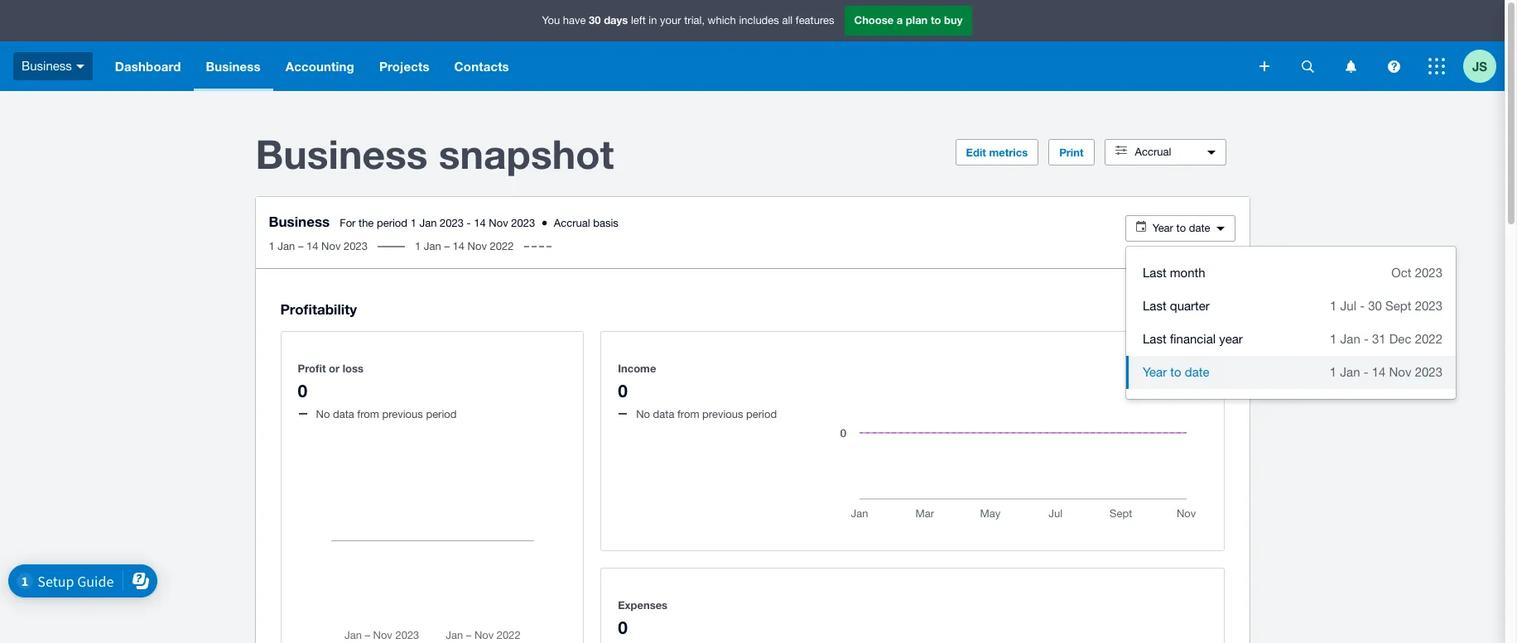 Task type: vqa. For each thing, say whether or not it's contained in the screenshot.


Task type: locate. For each thing, give the bounding box(es) containing it.
0 horizontal spatial –
[[298, 240, 303, 253]]

choose
[[854, 13, 894, 27]]

last
[[1143, 266, 1167, 280], [1143, 299, 1167, 313], [1143, 332, 1167, 346]]

1 jan – 14 nov 2022
[[415, 240, 514, 253]]

print button
[[1049, 139, 1094, 166]]

oct
[[1392, 266, 1412, 280]]

year down last financial year
[[1143, 365, 1167, 379]]

2 previous from the left
[[702, 408, 743, 421]]

1 horizontal spatial accrual
[[1135, 146, 1171, 158]]

no data from previous period down loss
[[316, 408, 457, 421]]

1 horizontal spatial svg image
[[1301, 60, 1314, 72]]

choose a plan to buy
[[854, 13, 963, 27]]

no data from previous period down the income 0
[[636, 408, 777, 421]]

group
[[1126, 247, 1456, 399]]

jan down 1 jan - 31 dec 2022
[[1340, 365, 1360, 379]]

year
[[1153, 222, 1173, 234], [1143, 365, 1167, 379]]

1 previous from the left
[[382, 408, 423, 421]]

1 vertical spatial to
[[1176, 222, 1186, 234]]

1 horizontal spatial data
[[653, 408, 674, 421]]

svg image
[[1429, 58, 1445, 75], [1388, 60, 1400, 72], [76, 64, 84, 69]]

None field
[[1125, 246, 1457, 400]]

1 data from the left
[[333, 408, 354, 421]]

1 business button from the left
[[0, 41, 103, 91]]

group inside field
[[1126, 247, 1456, 399]]

1 vertical spatial year
[[1143, 365, 1167, 379]]

0 vertical spatial last
[[1143, 266, 1167, 280]]

financial
[[1170, 332, 1216, 346]]

- down 1 jan - 31 dec 2022
[[1364, 365, 1369, 379]]

1 horizontal spatial no data from previous period
[[636, 408, 777, 421]]

date up month
[[1189, 222, 1210, 234]]

1 horizontal spatial previous
[[702, 408, 743, 421]]

year up last month
[[1153, 222, 1173, 234]]

2023
[[440, 217, 464, 229], [511, 217, 535, 229], [344, 240, 368, 253], [1415, 266, 1443, 280], [1415, 299, 1443, 313], [1415, 365, 1443, 379]]

– up profitability
[[298, 240, 303, 253]]

buy
[[944, 13, 963, 27]]

2 – from the left
[[444, 240, 450, 253]]

2 vertical spatial to
[[1170, 365, 1182, 379]]

1 – from the left
[[298, 240, 303, 253]]

data for 0
[[653, 408, 674, 421]]

- for last financial year
[[1364, 332, 1369, 346]]

banner
[[0, 0, 1505, 91]]

1 vertical spatial 30
[[1368, 299, 1382, 313]]

profit or loss 0
[[298, 362, 364, 401]]

nov down dec
[[1389, 365, 1412, 379]]

0 vertical spatial date
[[1189, 222, 1210, 234]]

last left month
[[1143, 266, 1167, 280]]

trial,
[[684, 14, 705, 27]]

last left 'financial'
[[1143, 332, 1167, 346]]

svg image
[[1301, 60, 1314, 72], [1345, 60, 1356, 72], [1260, 61, 1270, 71]]

14 up 1 jan – 14 nov 2022
[[474, 217, 486, 229]]

data down profit or loss 0
[[333, 408, 354, 421]]

nov down for
[[321, 240, 341, 253]]

1 horizontal spatial business button
[[193, 41, 273, 91]]

1 for 1 jan - 14 nov 2023
[[1330, 365, 1337, 379]]

accounting button
[[273, 41, 367, 91]]

- up 1 jan – 14 nov 2022
[[467, 217, 471, 229]]

1 no data from previous period from the left
[[316, 408, 457, 421]]

2 last from the top
[[1143, 299, 1167, 313]]

2022 right dec
[[1415, 332, 1443, 346]]

0 horizontal spatial no
[[316, 408, 330, 421]]

0 horizontal spatial from
[[357, 408, 379, 421]]

to up month
[[1176, 222, 1186, 234]]

1 vertical spatial last
[[1143, 299, 1167, 313]]

business snapshot
[[255, 130, 614, 177]]

jan
[[419, 217, 437, 229], [278, 240, 295, 253], [424, 240, 441, 253], [1340, 332, 1360, 346], [1340, 365, 1360, 379]]

1 horizontal spatial 30
[[1368, 299, 1382, 313]]

business button
[[0, 41, 103, 91], [193, 41, 273, 91]]

30 right have
[[589, 13, 601, 27]]

year to date
[[1153, 222, 1210, 234], [1143, 365, 1210, 379]]

jan up profitability
[[278, 240, 295, 253]]

to
[[931, 13, 941, 27], [1176, 222, 1186, 234], [1170, 365, 1182, 379]]

profit
[[298, 362, 326, 375]]

date
[[1189, 222, 1210, 234], [1185, 365, 1210, 379]]

1 jan – 14 nov 2023
[[269, 240, 368, 253]]

0 vertical spatial accrual
[[1135, 146, 1171, 158]]

period
[[377, 217, 407, 229], [426, 408, 457, 421], [746, 408, 777, 421]]

14
[[474, 217, 486, 229], [306, 240, 318, 253], [453, 240, 465, 253], [1372, 365, 1386, 379]]

0 vertical spatial 30
[[589, 13, 601, 27]]

1
[[410, 217, 416, 229], [269, 240, 275, 253], [415, 240, 421, 253], [1330, 299, 1337, 313], [1330, 332, 1337, 346], [1330, 365, 1337, 379]]

profitability
[[280, 301, 357, 318]]

the
[[359, 217, 374, 229]]

2023 for 1 jan - 14 nov 2023
[[1415, 365, 1443, 379]]

1 vertical spatial date
[[1185, 365, 1210, 379]]

jul
[[1340, 299, 1357, 313]]

accrual left basis
[[554, 217, 590, 229]]

2 no from the left
[[636, 408, 650, 421]]

2022 down for the period 1 jan 2023 - 14 nov 2023  ●  accrual basis
[[490, 240, 514, 253]]

1 horizontal spatial svg image
[[1388, 60, 1400, 72]]

0 horizontal spatial previous
[[382, 408, 423, 421]]

in
[[649, 14, 657, 27]]

0 horizontal spatial svg image
[[1260, 61, 1270, 71]]

nov for 1 jan – 14 nov 2022
[[468, 240, 487, 253]]

– down for the period 1 jan 2023 - 14 nov 2023  ●  accrual basis
[[444, 240, 450, 253]]

accounting
[[286, 59, 354, 74]]

0 down profit at the bottom left of page
[[298, 381, 307, 401]]

0 horizontal spatial svg image
[[76, 64, 84, 69]]

0 horizontal spatial data
[[333, 408, 354, 421]]

edit
[[966, 146, 986, 159]]

which
[[708, 14, 736, 27]]

from
[[357, 408, 379, 421], [677, 408, 699, 421]]

14 for 1 jan – 14 nov 2023
[[306, 240, 318, 253]]

0 for expenses 0
[[618, 618, 628, 638]]

2 from from the left
[[677, 408, 699, 421]]

year to date inside "popup button"
[[1153, 222, 1210, 234]]

days
[[604, 13, 628, 27]]

no down profit or loss 0
[[316, 408, 330, 421]]

for the period 1 jan 2023 - 14 nov 2023  ●  accrual basis
[[340, 217, 618, 229]]

1 vertical spatial year to date
[[1143, 365, 1210, 379]]

1 jul - 30 sept 2023
[[1330, 299, 1443, 313]]

accrual up year to date "popup button"
[[1135, 146, 1171, 158]]

- right jul
[[1360, 299, 1365, 313]]

14 up profitability
[[306, 240, 318, 253]]

date inside "popup button"
[[1189, 222, 1210, 234]]

1 horizontal spatial 2022
[[1415, 332, 1443, 346]]

1 no from the left
[[316, 408, 330, 421]]

1 jan - 14 nov 2023
[[1330, 365, 1443, 379]]

projects
[[379, 59, 429, 74]]

31
[[1372, 332, 1386, 346]]

1 horizontal spatial from
[[677, 408, 699, 421]]

3 last from the top
[[1143, 332, 1167, 346]]

accrual button
[[1104, 139, 1226, 166]]

metrics
[[989, 146, 1028, 159]]

0 horizontal spatial business button
[[0, 41, 103, 91]]

dashboard link
[[103, 41, 193, 91]]

0 down "income"
[[618, 381, 628, 401]]

30 left sept
[[1368, 299, 1382, 313]]

nov down for the period 1 jan 2023 - 14 nov 2023  ●  accrual basis
[[468, 240, 487, 253]]

group containing last month
[[1126, 247, 1456, 399]]

1 vertical spatial 2022
[[1415, 332, 1443, 346]]

1 horizontal spatial no
[[636, 408, 650, 421]]

2 horizontal spatial period
[[746, 408, 777, 421]]

year to date down last financial year
[[1143, 365, 1210, 379]]

income 0
[[618, 362, 656, 401]]

1 for 1 jan – 14 nov 2022
[[415, 240, 421, 253]]

all
[[782, 14, 793, 27]]

your
[[660, 14, 681, 27]]

1 from from the left
[[357, 408, 379, 421]]

nov for 1 jan – 14 nov 2023
[[321, 240, 341, 253]]

30
[[589, 13, 601, 27], [1368, 299, 1382, 313]]

print
[[1059, 146, 1084, 159]]

0 horizontal spatial no data from previous period
[[316, 408, 457, 421]]

nov inside period list box
[[1389, 365, 1412, 379]]

no
[[316, 408, 330, 421], [636, 408, 650, 421]]

date down 'financial'
[[1185, 365, 1210, 379]]

navigation
[[103, 41, 1248, 91]]

0 inside the income 0
[[618, 381, 628, 401]]

data down the income 0
[[653, 408, 674, 421]]

14 down the 31
[[1372, 365, 1386, 379]]

jan down for the period 1 jan 2023 - 14 nov 2023  ●  accrual basis
[[424, 240, 441, 253]]

business
[[22, 59, 72, 73], [206, 59, 261, 74], [255, 130, 428, 177], [269, 213, 330, 230]]

0 down expenses
[[618, 618, 628, 638]]

2 vertical spatial last
[[1143, 332, 1167, 346]]

period for 0
[[746, 408, 777, 421]]

1 for 1 jul - 30 sept 2023
[[1330, 299, 1337, 313]]

1 horizontal spatial period
[[426, 408, 457, 421]]

jan for 1 jan - 31 dec 2022
[[1340, 332, 1360, 346]]

data
[[333, 408, 354, 421], [653, 408, 674, 421]]

no down the income 0
[[636, 408, 650, 421]]

0 inside expenses 0
[[618, 618, 628, 638]]

2 horizontal spatial svg image
[[1345, 60, 1356, 72]]

- for last quarter
[[1360, 299, 1365, 313]]

nov
[[489, 217, 508, 229], [321, 240, 341, 253], [468, 240, 487, 253], [1389, 365, 1412, 379]]

0 vertical spatial to
[[931, 13, 941, 27]]

0 vertical spatial 2022
[[490, 240, 514, 253]]

0 horizontal spatial accrual
[[554, 217, 590, 229]]

0
[[298, 381, 307, 401], [618, 381, 628, 401], [618, 618, 628, 638]]

last for last financial year
[[1143, 332, 1167, 346]]

0 vertical spatial year
[[1153, 222, 1173, 234]]

to down last financial year
[[1170, 365, 1182, 379]]

2023 for for the period 1 jan 2023 - 14 nov 2023  ●  accrual basis
[[440, 217, 464, 229]]

1 horizontal spatial –
[[444, 240, 450, 253]]

0 horizontal spatial 30
[[589, 13, 601, 27]]

jan for 1 jan – 14 nov 2022
[[424, 240, 441, 253]]

2022 inside period list box
[[1415, 332, 1443, 346]]

a
[[897, 13, 903, 27]]

previous
[[382, 408, 423, 421], [702, 408, 743, 421]]

year to date up month
[[1153, 222, 1210, 234]]

to left buy
[[931, 13, 941, 27]]

jan for 1 jan – 14 nov 2023
[[278, 240, 295, 253]]

–
[[298, 240, 303, 253], [444, 240, 450, 253]]

-
[[467, 217, 471, 229], [1360, 299, 1365, 313], [1364, 332, 1369, 346], [1364, 365, 1369, 379]]

last left quarter
[[1143, 299, 1167, 313]]

jan up 1 jan – 14 nov 2022
[[419, 217, 437, 229]]

jan left the 31
[[1340, 332, 1360, 346]]

- left the 31
[[1364, 332, 1369, 346]]

2022
[[490, 240, 514, 253], [1415, 332, 1443, 346]]

14 down for the period 1 jan 2023 - 14 nov 2023  ●  accrual basis
[[453, 240, 465, 253]]

2 data from the left
[[653, 408, 674, 421]]

no data from previous period
[[316, 408, 457, 421], [636, 408, 777, 421]]

previous for 0
[[702, 408, 743, 421]]

basis
[[593, 217, 618, 229]]

sept
[[1386, 299, 1412, 313]]

period for or
[[426, 408, 457, 421]]

dec
[[1389, 332, 1412, 346]]

1 last from the top
[[1143, 266, 1167, 280]]

2 no data from previous period from the left
[[636, 408, 777, 421]]

0 horizontal spatial 2022
[[490, 240, 514, 253]]

0 vertical spatial year to date
[[1153, 222, 1210, 234]]

accrual
[[1135, 146, 1171, 158], [554, 217, 590, 229]]

0 for income 0
[[618, 381, 628, 401]]

for
[[340, 217, 356, 229]]

14 inside period list box
[[1372, 365, 1386, 379]]

last for last month
[[1143, 266, 1167, 280]]



Task type: describe. For each thing, give the bounding box(es) containing it.
no for or
[[316, 408, 330, 421]]

year
[[1219, 332, 1243, 346]]

edit metrics button
[[955, 139, 1039, 166]]

previous for or
[[382, 408, 423, 421]]

month
[[1170, 266, 1205, 280]]

no data from previous period for or
[[316, 408, 457, 421]]

loss
[[343, 362, 364, 375]]

none field containing last month
[[1125, 246, 1457, 400]]

expenses 0
[[618, 599, 668, 638]]

you have 30 days left in your trial, which includes all features
[[542, 13, 834, 27]]

last for last quarter
[[1143, 299, 1167, 313]]

quarter
[[1170, 299, 1210, 313]]

no for 0
[[636, 408, 650, 421]]

2023 for 1 jul - 30 sept 2023
[[1415, 299, 1443, 313]]

1 jan - 31 dec 2022
[[1330, 332, 1443, 346]]

1 for 1 jan – 14 nov 2023
[[269, 240, 275, 253]]

last month
[[1143, 266, 1205, 280]]

income
[[618, 362, 656, 375]]

left
[[631, 14, 646, 27]]

– for 14 nov 2023
[[298, 240, 303, 253]]

year to date button
[[1126, 215, 1236, 242]]

from for or
[[357, 408, 379, 421]]

js
[[1472, 58, 1487, 73]]

14 for 1 jan – 14 nov 2022
[[453, 240, 465, 253]]

no data from previous period for 0
[[636, 408, 777, 421]]

30 inside period list box
[[1368, 299, 1382, 313]]

2022 for 1 jan - 31 dec 2022
[[1415, 332, 1443, 346]]

oct 2023
[[1392, 266, 1443, 280]]

period list box
[[1126, 247, 1456, 399]]

year inside year to date "popup button"
[[1153, 222, 1173, 234]]

last quarter
[[1143, 299, 1210, 313]]

includes
[[739, 14, 779, 27]]

14 for 1 jan - 14 nov 2023
[[1372, 365, 1386, 379]]

contacts
[[454, 59, 509, 74]]

contacts button
[[442, 41, 522, 91]]

projects button
[[367, 41, 442, 91]]

1 for 1 jan - 31 dec 2022
[[1330, 332, 1337, 346]]

svg image inside business popup button
[[76, 64, 84, 69]]

expenses
[[618, 599, 668, 612]]

navigation containing dashboard
[[103, 41, 1248, 91]]

banner containing js
[[0, 0, 1505, 91]]

date inside period list box
[[1185, 365, 1210, 379]]

2 business button from the left
[[193, 41, 273, 91]]

last financial year
[[1143, 332, 1243, 346]]

– for 14 nov 2022
[[444, 240, 450, 253]]

dashboard
[[115, 59, 181, 74]]

0 horizontal spatial period
[[377, 217, 407, 229]]

year to date inside period list box
[[1143, 365, 1210, 379]]

or
[[329, 362, 340, 375]]

to inside period list box
[[1170, 365, 1182, 379]]

1 vertical spatial accrual
[[554, 217, 590, 229]]

0 inside profit or loss 0
[[298, 381, 307, 401]]

you
[[542, 14, 560, 27]]

have
[[563, 14, 586, 27]]

- for year to date
[[1364, 365, 1369, 379]]

nov for 1 jan - 14 nov 2023
[[1389, 365, 1412, 379]]

year inside period list box
[[1143, 365, 1167, 379]]

js button
[[1463, 41, 1505, 91]]

2022 for 1 jan – 14 nov 2022
[[490, 240, 514, 253]]

jan for 1 jan - 14 nov 2023
[[1340, 365, 1360, 379]]

features
[[796, 14, 834, 27]]

2023 for 1 jan – 14 nov 2023
[[344, 240, 368, 253]]

edit metrics
[[966, 146, 1028, 159]]

nov up 1 jan – 14 nov 2022
[[489, 217, 508, 229]]

2 horizontal spatial svg image
[[1429, 58, 1445, 75]]

accrual inside popup button
[[1135, 146, 1171, 158]]

plan
[[906, 13, 928, 27]]

to inside "popup button"
[[1176, 222, 1186, 234]]

snapshot
[[439, 130, 614, 177]]

data for or
[[333, 408, 354, 421]]

from for 0
[[677, 408, 699, 421]]



